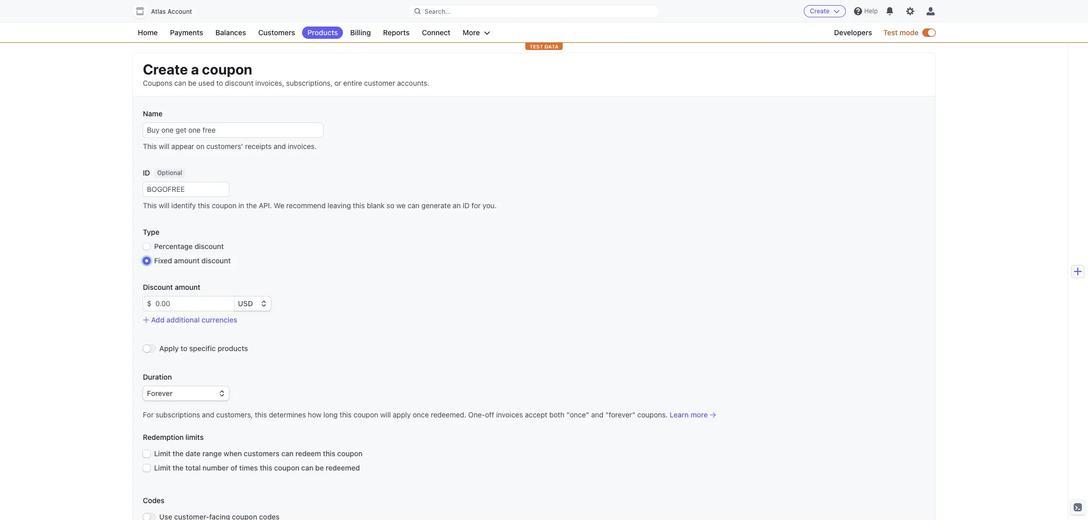 Task type: vqa. For each thing, say whether or not it's contained in the screenshot.
Optional in the left top of the page
yes



Task type: describe. For each thing, give the bounding box(es) containing it.
recommend
[[286, 201, 326, 210]]

0 vertical spatial the
[[246, 201, 257, 210]]

coupon right long
[[354, 411, 378, 420]]

reports
[[383, 28, 410, 37]]

total
[[185, 464, 201, 473]]

api.
[[259, 201, 272, 210]]

for subscriptions and customers, this determines how long this coupon will apply once redeemed. one-off invoices accept both "once" and "forever" coupons.
[[143, 411, 668, 420]]

search…
[[425, 7, 450, 15]]

fixed amount discount
[[154, 257, 231, 265]]

2 vertical spatial will
[[380, 411, 391, 420]]

determines
[[269, 411, 306, 420]]

this up redeemed
[[323, 450, 335, 458]]

leaving
[[328, 201, 351, 210]]

products
[[307, 28, 338, 37]]

redeem
[[295, 450, 321, 458]]

0 horizontal spatial id
[[143, 169, 150, 177]]

can left redeem
[[281, 450, 293, 458]]

identify
[[171, 201, 196, 210]]

this right customers,
[[255, 411, 267, 420]]

"forever"
[[605, 411, 635, 420]]

$
[[147, 299, 151, 308]]

can down redeem
[[301, 464, 313, 473]]

limits
[[185, 433, 204, 442]]

additional
[[166, 316, 200, 325]]

developers
[[834, 28, 872, 37]]

learn
[[670, 411, 689, 420]]

fixed
[[154, 257, 172, 265]]

home
[[138, 28, 158, 37]]

payments link
[[165, 27, 208, 39]]

optional
[[157, 169, 182, 177]]

blank
[[367, 201, 385, 210]]

2 vertical spatial discount
[[201, 257, 231, 265]]

appear
[[171, 142, 194, 151]]

balances link
[[210, 27, 251, 39]]

one-
[[468, 411, 485, 420]]

for
[[472, 201, 481, 210]]

invoices
[[496, 411, 523, 420]]

this for this will identify this coupon in the api. we recommend leaving this blank so we can generate an id for you.
[[143, 201, 157, 210]]

we
[[396, 201, 406, 210]]

products
[[218, 344, 248, 353]]

0 horizontal spatial and
[[202, 411, 214, 420]]

billing link
[[345, 27, 376, 39]]

coupons.
[[637, 411, 668, 420]]

test data
[[530, 43, 559, 50]]

2 horizontal spatial and
[[591, 411, 603, 420]]

will for appear
[[159, 142, 169, 151]]

amount for discount
[[175, 283, 200, 292]]

add additional currencies
[[151, 316, 237, 325]]

"once"
[[566, 411, 589, 420]]

on
[[196, 142, 204, 151]]

codes
[[143, 497, 164, 505]]

reports link
[[378, 27, 415, 39]]

both
[[549, 411, 564, 420]]

invoices.
[[288, 142, 317, 151]]

home link
[[133, 27, 163, 39]]

will for identify
[[159, 201, 169, 210]]

balances
[[215, 28, 246, 37]]

amount for fixed
[[174, 257, 200, 265]]

payments
[[170, 28, 203, 37]]

more
[[691, 411, 708, 420]]

Search… text field
[[408, 5, 659, 18]]

customers,
[[216, 411, 253, 420]]

this will identify this coupon in the api. we recommend leaving this blank so we can generate an id for you.
[[143, 201, 497, 210]]

1 vertical spatial be
[[315, 464, 324, 473]]

limit for limit the date range when customers can redeem this coupon
[[154, 450, 171, 458]]

duration
[[143, 373, 172, 382]]

1 vertical spatial id
[[463, 201, 470, 210]]

help
[[864, 7, 878, 15]]

learn more link
[[670, 410, 716, 421]]

create for create
[[810, 7, 830, 15]]

name
[[143, 109, 163, 118]]

coupon left "in"
[[212, 201, 237, 210]]

customers link
[[253, 27, 300, 39]]

developers link
[[829, 27, 877, 39]]

redemption limits
[[143, 433, 204, 442]]

more button
[[458, 27, 495, 39]]

this right long
[[340, 411, 352, 420]]

add additional currencies button
[[143, 315, 237, 326]]

when
[[224, 450, 242, 458]]

specific
[[189, 344, 216, 353]]

receipts
[[245, 142, 272, 151]]

test
[[530, 43, 543, 50]]

redeemed
[[326, 464, 360, 473]]

mode
[[900, 28, 919, 37]]

be inside create a coupon coupons can be used to discount invoices, subscriptions, or entire customer accounts.
[[188, 79, 196, 87]]

atlas account button
[[133, 4, 202, 18]]

a
[[191, 61, 199, 78]]

more
[[463, 28, 480, 37]]

or
[[335, 79, 341, 87]]

the for number
[[173, 464, 184, 473]]

times
[[239, 464, 258, 473]]

the for range
[[173, 450, 184, 458]]

currencies
[[202, 316, 237, 325]]

this for this will appear on customers' receipts and invoices.
[[143, 142, 157, 151]]

percentage discount
[[154, 242, 224, 251]]

accept
[[525, 411, 547, 420]]



Task type: locate. For each thing, give the bounding box(es) containing it.
0 vertical spatial limit
[[154, 450, 171, 458]]

coupon up redeemed
[[337, 450, 363, 458]]

id right an at the left
[[463, 201, 470, 210]]

usd
[[238, 299, 253, 308]]

the left date
[[173, 450, 184, 458]]

the left total
[[173, 464, 184, 473]]

discount
[[143, 283, 173, 292]]

the right "in"
[[246, 201, 257, 210]]

1 vertical spatial will
[[159, 201, 169, 210]]

create up coupons
[[143, 61, 188, 78]]

2 vertical spatial the
[[173, 464, 184, 473]]

amount down percentage discount
[[174, 257, 200, 265]]

subscriptions,
[[286, 79, 333, 87]]

Search… search field
[[408, 5, 659, 18]]

atlas
[[151, 8, 166, 15]]

id
[[143, 169, 150, 177], [463, 201, 470, 210]]

atlas account
[[151, 8, 192, 15]]

billing
[[350, 28, 371, 37]]

learn more
[[670, 411, 708, 420]]

1 vertical spatial to
[[181, 344, 187, 353]]

discount down percentage discount
[[201, 257, 231, 265]]

1 horizontal spatial and
[[274, 142, 286, 151]]

range
[[202, 450, 222, 458]]

customer
[[364, 79, 395, 87]]

the
[[246, 201, 257, 210], [173, 450, 184, 458], [173, 464, 184, 473]]

products link
[[302, 27, 343, 39]]

apply
[[159, 344, 179, 353]]

be
[[188, 79, 196, 87], [315, 464, 324, 473]]

create inside create button
[[810, 7, 830, 15]]

create inside create a coupon coupons can be used to discount invoices, subscriptions, or entire customer accounts.
[[143, 61, 188, 78]]

and up 'limits'
[[202, 411, 214, 420]]

will
[[159, 142, 169, 151], [159, 201, 169, 210], [380, 411, 391, 420]]

0 horizontal spatial create
[[143, 61, 188, 78]]

will left apply at the bottom left
[[380, 411, 391, 420]]

discount inside create a coupon coupons can be used to discount invoices, subscriptions, or entire customer accounts.
[[225, 79, 253, 87]]

1 vertical spatial create
[[143, 61, 188, 78]]

0 horizontal spatial to
[[181, 344, 187, 353]]

redeemed.
[[431, 411, 466, 420]]

how
[[308, 411, 321, 420]]

1 vertical spatial discount
[[195, 242, 224, 251]]

notifications image
[[886, 7, 894, 15]]

create for create a coupon coupons can be used to discount invoices, subscriptions, or entire customer accounts.
[[143, 61, 188, 78]]

type
[[143, 228, 159, 237]]

discount up the fixed amount discount at left
[[195, 242, 224, 251]]

1 horizontal spatial id
[[463, 201, 470, 210]]

coupon up the used
[[202, 61, 252, 78]]

and right the receipts
[[274, 142, 286, 151]]

this will appear on customers' receipts and invoices.
[[143, 142, 317, 151]]

connect
[[422, 28, 450, 37]]

1 horizontal spatial create
[[810, 7, 830, 15]]

apply to specific products
[[159, 344, 248, 353]]

0 vertical spatial be
[[188, 79, 196, 87]]

entire
[[343, 79, 362, 87]]

an
[[453, 201, 461, 210]]

2 this from the top
[[143, 201, 157, 210]]

and right "once"
[[591, 411, 603, 420]]

be down a
[[188, 79, 196, 87]]

for
[[143, 411, 154, 420]]

1 this from the top
[[143, 142, 157, 151]]

data
[[545, 43, 559, 50]]

id left optional
[[143, 169, 150, 177]]

used
[[198, 79, 214, 87]]

usd button
[[234, 297, 271, 311]]

1 vertical spatial this
[[143, 201, 157, 210]]

customers'
[[206, 142, 243, 151]]

this left blank
[[353, 201, 365, 210]]

to
[[216, 79, 223, 87], [181, 344, 187, 353]]

0 vertical spatial id
[[143, 169, 150, 177]]

customers
[[244, 450, 279, 458]]

once
[[413, 411, 429, 420]]

limit the date range when customers can redeem this coupon
[[154, 450, 363, 458]]

discount
[[225, 79, 253, 87], [195, 242, 224, 251], [201, 257, 231, 265]]

coupon inside create a coupon coupons can be used to discount invoices, subscriptions, or entire customer accounts.
[[202, 61, 252, 78]]

2 limit from the top
[[154, 464, 171, 473]]

in
[[238, 201, 244, 210]]

ID text field
[[143, 182, 229, 197]]

0 horizontal spatial be
[[188, 79, 196, 87]]

amount
[[174, 257, 200, 265], [175, 283, 200, 292]]

$ button
[[143, 297, 151, 311]]

this down "name"
[[143, 142, 157, 151]]

can right we
[[408, 201, 419, 210]]

coupons
[[143, 79, 172, 87]]

1 vertical spatial the
[[173, 450, 184, 458]]

we
[[274, 201, 284, 210]]

1 horizontal spatial to
[[216, 79, 223, 87]]

can right coupons
[[174, 79, 186, 87]]

will left the appear
[[159, 142, 169, 151]]

create
[[810, 7, 830, 15], [143, 61, 188, 78]]

test
[[883, 28, 898, 37]]

this up type
[[143, 201, 157, 210]]

amount up 0.00 text box in the bottom left of the page
[[175, 283, 200, 292]]

0 vertical spatial to
[[216, 79, 223, 87]]

help button
[[850, 3, 882, 19]]

apply
[[393, 411, 411, 420]]

accounts.
[[397, 79, 429, 87]]

generate
[[421, 201, 451, 210]]

date
[[185, 450, 201, 458]]

0 vertical spatial amount
[[174, 257, 200, 265]]

account
[[168, 8, 192, 15]]

0 vertical spatial discount
[[225, 79, 253, 87]]

create button
[[804, 5, 846, 17]]

discount left invoices,
[[225, 79, 253, 87]]

percentage
[[154, 242, 193, 251]]

will left the identify
[[159, 201, 169, 210]]

limit
[[154, 450, 171, 458], [154, 464, 171, 473]]

1 vertical spatial limit
[[154, 464, 171, 473]]

to inside create a coupon coupons can be used to discount invoices, subscriptions, or entire customer accounts.
[[216, 79, 223, 87]]

to right apply
[[181, 344, 187, 353]]

customers
[[258, 28, 295, 37]]

0 vertical spatial create
[[810, 7, 830, 15]]

redemption
[[143, 433, 184, 442]]

discount amount
[[143, 283, 200, 292]]

1 vertical spatial amount
[[175, 283, 200, 292]]

be down redeem
[[315, 464, 324, 473]]

0.00 text field
[[151, 297, 234, 311]]

to right the used
[[216, 79, 223, 87]]

Name text field
[[143, 123, 323, 137]]

number
[[203, 464, 229, 473]]

this down customers
[[260, 464, 272, 473]]

limit the total number of times this coupon can be redeemed
[[154, 464, 360, 473]]

0 vertical spatial will
[[159, 142, 169, 151]]

off
[[485, 411, 494, 420]]

this
[[143, 142, 157, 151], [143, 201, 157, 210]]

subscriptions
[[156, 411, 200, 420]]

create a coupon coupons can be used to discount invoices, subscriptions, or entire customer accounts.
[[143, 61, 429, 87]]

1 limit from the top
[[154, 450, 171, 458]]

coupon down redeem
[[274, 464, 299, 473]]

1 horizontal spatial be
[[315, 464, 324, 473]]

create up developers link
[[810, 7, 830, 15]]

can inside create a coupon coupons can be used to discount invoices, subscriptions, or entire customer accounts.
[[174, 79, 186, 87]]

0 vertical spatial this
[[143, 142, 157, 151]]

connect link
[[417, 27, 456, 39]]

limit for limit the total number of times this coupon can be redeemed
[[154, 464, 171, 473]]

this right the identify
[[198, 201, 210, 210]]

so
[[387, 201, 394, 210]]

invoices,
[[255, 79, 284, 87]]



